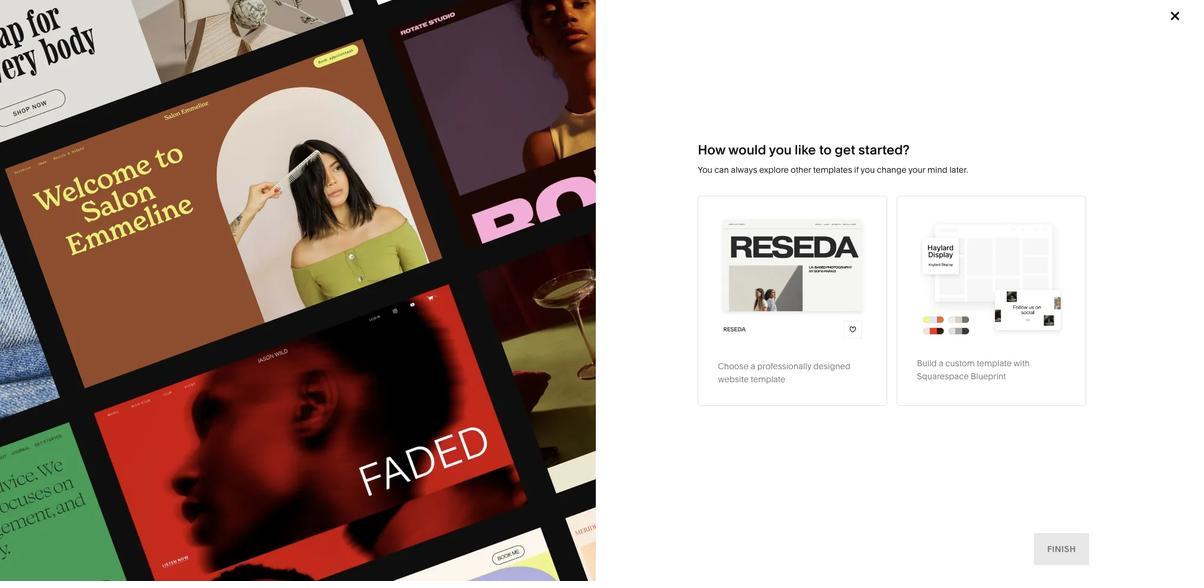 Task type: vqa. For each thing, say whether or not it's contained in the screenshot.
templates inside Whether you need a portfolio website, an online store, or a personal blog, you can use Squarespace's customizable and responsive website templates to get started.
yes



Task type: locate. For each thing, give the bounding box(es) containing it.
0 vertical spatial website
[[875, 134, 910, 146]]

design
[[229, 242, 256, 252]]

fitness link
[[583, 242, 623, 252]]

community
[[333, 259, 378, 270]]

1 vertical spatial website
[[718, 374, 749, 385]]

1 vertical spatial designs
[[199, 379, 234, 390]]

real estate & properties link
[[458, 295, 563, 306]]

change
[[877, 164, 907, 175]]

0 horizontal spatial designs
[[125, 418, 176, 434]]

customizable
[[1014, 123, 1074, 135]]

to right like on the top right of the page
[[819, 142, 832, 158]]

& for design
[[221, 242, 227, 252]]

any
[[160, 105, 210, 142]]

popular
[[220, 206, 250, 217], [165, 379, 197, 390], [75, 418, 122, 434]]

2 vertical spatial designs
[[125, 418, 176, 434]]

1 horizontal spatial get
[[971, 134, 986, 146]]

0 horizontal spatial popular
[[75, 418, 122, 434]]

popular for popular designs (28)
[[165, 379, 197, 390]]

& right media
[[485, 242, 490, 252]]

website,
[[956, 111, 994, 123]]

popular for popular designs templates ( 28 )
[[75, 418, 122, 434]]

pazari element
[[796, 447, 1116, 582]]

choose
[[718, 361, 749, 372]]

0 vertical spatial templates
[[912, 134, 958, 146]]

store
[[120, 205, 141, 216]]

november
[[526, 14, 579, 27]]

get
[[971, 134, 986, 146], [835, 142, 856, 158]]

entertainment
[[333, 295, 388, 306]]

to down website,
[[960, 134, 969, 146]]

all templates
[[208, 224, 260, 235]]

0 vertical spatial template
[[217, 105, 345, 142]]

templates down 'portfolio'
[[912, 134, 958, 146]]

& right art
[[221, 242, 227, 252]]

non-
[[388, 259, 408, 270]]

0 vertical spatial designs
[[252, 206, 284, 217]]

1 horizontal spatial to
[[960, 134, 969, 146]]

fitness
[[583, 242, 611, 252]]

profits
[[408, 259, 432, 270]]

how would you like to get started?
[[698, 142, 910, 158]]

2 vertical spatial template
[[751, 374, 786, 385]]

& left cv
[[244, 295, 249, 306]]

popular designs (28)
[[165, 379, 251, 390]]

an
[[996, 111, 1007, 123]]

art & design
[[208, 242, 256, 252]]

with
[[160, 135, 220, 172], [1014, 358, 1030, 369]]

templates
[[912, 134, 958, 146], [814, 164, 853, 175]]

1 horizontal spatial with
[[1014, 358, 1030, 369]]

designs
[[252, 206, 284, 217], [199, 379, 234, 390], [125, 418, 176, 434]]

popular down template
[[75, 418, 122, 434]]

1 horizontal spatial website
[[875, 134, 910, 146]]

podcasts
[[492, 242, 528, 252]]

your
[[909, 164, 926, 175]]

portfolio
[[92, 223, 125, 234]]

a right choose
[[751, 361, 756, 372]]

get down personal
[[835, 142, 856, 158]]

beauty
[[243, 277, 270, 288]]

1 horizontal spatial popular
[[165, 379, 197, 390]]

website down need
[[875, 134, 910, 146]]

professional
[[333, 224, 381, 235]]

matches
[[125, 379, 159, 390]]

health & beauty link
[[208, 277, 282, 288]]

2 vertical spatial popular
[[75, 418, 122, 434]]

website inside choose a professionally designed website template
[[718, 374, 749, 385]]

choose a professionally designed website template button
[[698, 196, 888, 406]]

& left non-
[[380, 259, 386, 270]]

0 horizontal spatial with
[[160, 135, 220, 172]]

website down choose
[[718, 374, 749, 385]]

get inside whether you need a portfolio website, an online store, or a personal blog, you can use squarespace's customizable and responsive website templates to get started.
[[971, 134, 986, 146]]

1 vertical spatial can
[[715, 164, 729, 175]]

website
[[875, 134, 910, 146], [718, 374, 749, 385]]

& right home
[[609, 206, 614, 217]]

templates promo image image
[[0, 0, 596, 582]]

you
[[864, 111, 880, 123], [890, 123, 906, 135], [769, 142, 792, 158], [861, 164, 875, 175]]

with for yours
[[160, 135, 220, 172]]

28 down (28)
[[250, 418, 265, 434]]

popular designs
[[220, 206, 284, 217]]

0 horizontal spatial template
[[217, 105, 345, 142]]

decor
[[616, 206, 640, 217]]

0 vertical spatial popular
[[220, 206, 250, 217]]

a inside 'build a custom template with squarespace blueprint'
[[939, 358, 944, 369]]

1 vertical spatial templates
[[814, 164, 853, 175]]

2 horizontal spatial popular
[[220, 206, 250, 217]]

1 horizontal spatial designs
[[199, 379, 234, 390]]

media & podcasts link
[[458, 242, 540, 252]]

templates left if
[[814, 164, 853, 175]]

templates left (
[[178, 418, 243, 434]]

1 horizontal spatial can
[[908, 123, 925, 135]]

1 horizontal spatial 28
[[250, 418, 265, 434]]

0 horizontal spatial templates
[[814, 164, 853, 175]]

designs up the all templates link
[[252, 206, 284, 217]]

with inside "make any template yours with ease."
[[160, 135, 220, 172]]

online
[[1009, 111, 1037, 123]]

template inside 'build a custom template with squarespace blueprint'
[[977, 358, 1012, 369]]

0 vertical spatial with
[[160, 135, 220, 172]]

templates down the 30,
[[568, 60, 619, 71]]

& for beauty
[[235, 277, 241, 288]]

(28)
[[236, 379, 251, 390]]

weddings link
[[458, 277, 510, 288]]

with inside 'build a custom template with squarespace blueprint'
[[1014, 358, 1030, 369]]

1 horizontal spatial templates
[[912, 134, 958, 146]]

personal & cv link
[[208, 295, 275, 306]]

2 horizontal spatial template
[[977, 358, 1012, 369]]

templates
[[568, 60, 619, 71], [220, 224, 260, 235], [178, 418, 243, 434]]

restaurants link
[[458, 224, 516, 235]]

can left use
[[908, 123, 925, 135]]

template
[[217, 105, 345, 142], [977, 358, 1012, 369], [751, 374, 786, 385]]

expires november 30, 2023
[[486, 14, 624, 27]]

0 horizontal spatial to
[[819, 142, 832, 158]]

real
[[458, 295, 475, 306]]

a up squarespace
[[939, 358, 944, 369]]

1 vertical spatial template
[[977, 358, 1012, 369]]

0 vertical spatial can
[[908, 123, 925, 135]]

& right nature at the top of the page
[[611, 224, 617, 235]]

0 horizontal spatial website
[[718, 374, 749, 385]]

estate
[[477, 295, 501, 306]]

template inside "make any template yours with ease."
[[217, 105, 345, 142]]

community & non-profits
[[333, 259, 432, 270]]

& for non-
[[380, 259, 386, 270]]

0 horizontal spatial can
[[715, 164, 729, 175]]

popular right matches
[[165, 379, 197, 390]]

build
[[917, 358, 937, 369]]

1 vertical spatial popular
[[165, 379, 197, 390]]

other
[[791, 164, 812, 175]]

can right the you
[[715, 164, 729, 175]]

squarespace
[[917, 371, 969, 382]]

health
[[208, 277, 233, 288]]

popular designs templates ( 28 )
[[75, 418, 269, 434]]

2 horizontal spatial designs
[[252, 206, 284, 217]]

& right 'estate'
[[503, 295, 509, 306]]

squarespace blueprint entry card image
[[917, 216, 1067, 338]]

designs left (28)
[[199, 379, 234, 390]]

popular designs (28) link
[[165, 379, 251, 390]]

1 vertical spatial with
[[1014, 358, 1030, 369]]

get down website,
[[971, 134, 986, 146]]

& right health
[[235, 277, 241, 288]]

professional services link
[[333, 224, 428, 235]]

28 left template
[[75, 379, 84, 390]]

you can always explore other templates if you change your mind later.
[[698, 164, 969, 175]]

home
[[583, 206, 607, 217]]

1 horizontal spatial template
[[751, 374, 786, 385]]

popular up all templates
[[220, 206, 250, 217]]

blueprint
[[971, 371, 1006, 382]]

can inside whether you need a portfolio website, an online store, or a personal blog, you can use squarespace's customizable and responsive website templates to get started.
[[908, 123, 925, 135]]

responsive
[[823, 134, 873, 146]]

personal & cv
[[208, 295, 263, 306]]

a
[[908, 111, 913, 123], [1078, 111, 1084, 123], [939, 358, 944, 369], [751, 361, 756, 372]]

templates up 'art & design' link
[[220, 224, 260, 235]]

0 horizontal spatial 28
[[75, 379, 84, 390]]

28 template matches
[[75, 379, 159, 390]]

make any template yours with ease.
[[75, 105, 351, 172]]

whether you need a portfolio website, an online store, or a personal blog, you can use squarespace's customizable and responsive website templates to get started.
[[823, 111, 1094, 146]]

designs down matches
[[125, 418, 176, 434]]



Task type: describe. For each thing, give the bounding box(es) containing it.
squarespace's
[[945, 123, 1012, 135]]

travel link
[[458, 206, 493, 217]]

& for cv
[[244, 295, 249, 306]]

)
[[265, 418, 269, 434]]

home & decor
[[583, 206, 640, 217]]

squarespace logo image
[[24, 56, 155, 75]]

services
[[383, 224, 416, 235]]

cv
[[251, 295, 263, 306]]

online
[[92, 205, 118, 216]]

nature & animals link
[[583, 224, 662, 235]]

0 vertical spatial templates
[[568, 60, 619, 71]]

explore
[[760, 164, 789, 175]]

template
[[86, 379, 123, 390]]

food
[[333, 277, 353, 288]]

events
[[458, 259, 484, 270]]

0 horizontal spatial get
[[835, 142, 856, 158]]

fashion link
[[333, 206, 375, 217]]

designs for popular designs templates ( 28 )
[[125, 418, 176, 434]]

personal
[[823, 123, 863, 135]]

a right need
[[908, 111, 913, 123]]

1 vertical spatial templates
[[220, 224, 260, 235]]

finish button
[[1034, 534, 1089, 566]]

custom
[[946, 358, 975, 369]]

a right or
[[1078, 111, 1084, 123]]

degraw image
[[75, 447, 395, 582]]

finish
[[1047, 544, 1076, 555]]

nature
[[583, 224, 609, 235]]

and
[[1076, 123, 1094, 135]]

a inside choose a professionally designed website template
[[751, 361, 756, 372]]

designed
[[814, 361, 851, 372]]

type
[[75, 186, 92, 194]]

2 vertical spatial templates
[[178, 418, 243, 434]]

& for animals
[[611, 224, 617, 235]]

you left need
[[864, 111, 880, 123]]

30,
[[582, 14, 597, 27]]

designs for popular designs
[[252, 206, 284, 217]]

memberships
[[92, 241, 147, 252]]

degraw element
[[75, 447, 395, 582]]

expires
[[486, 14, 523, 27]]

later.
[[950, 164, 969, 175]]

nature & animals
[[583, 224, 650, 235]]

always
[[731, 164, 758, 175]]

template store entry card image
[[718, 216, 868, 340]]

lusaka element
[[436, 447, 756, 582]]

0 vertical spatial 28
[[75, 379, 84, 390]]

popular for popular designs
[[220, 206, 250, 217]]

media
[[458, 242, 483, 252]]

started?
[[859, 142, 910, 158]]

popular designs link
[[208, 206, 284, 217]]

all
[[208, 224, 218, 235]]

would
[[729, 142, 767, 158]]

photography link
[[208, 259, 270, 270]]

website inside whether you need a portfolio website, an online store, or a personal blog, you can use squarespace's customizable and responsive website templates to get started.
[[875, 134, 910, 146]]

food link
[[333, 277, 365, 288]]

community & non-profits link
[[333, 259, 444, 270]]

with for template
[[1014, 358, 1030, 369]]

photography
[[208, 259, 258, 270]]

health & beauty
[[208, 277, 270, 288]]

business
[[356, 242, 391, 252]]

squarespace logo link
[[24, 56, 253, 75]]

fashion
[[333, 206, 364, 217]]

professionally
[[758, 361, 812, 372]]

products button
[[486, 41, 544, 89]]

to inside whether you need a portfolio website, an online store, or a personal blog, you can use squarespace's customizable and responsive website templates to get started.
[[960, 134, 969, 146]]

designs for popular designs (28)
[[199, 379, 234, 390]]

started.
[[988, 134, 1023, 146]]

templates link
[[568, 41, 619, 89]]

mind
[[928, 164, 948, 175]]

all templates link
[[208, 224, 272, 235]]

professional services
[[333, 224, 416, 235]]

local business link
[[333, 242, 403, 252]]

blog,
[[865, 123, 888, 135]]

templates inside whether you need a portfolio website, an online store, or a personal blog, you can use squarespace's customizable and responsive website templates to get started.
[[912, 134, 958, 146]]

like
[[795, 142, 816, 158]]

build a custom template with squarespace blueprint
[[917, 358, 1030, 382]]

art
[[208, 242, 219, 252]]

& for decor
[[609, 206, 614, 217]]

you up explore
[[769, 142, 792, 158]]

animals
[[619, 224, 650, 235]]

2023
[[599, 14, 624, 27]]

you right if
[[861, 164, 875, 175]]

real estate & properties
[[458, 295, 551, 306]]

or
[[1067, 111, 1076, 123]]

template inside choose a professionally designed website template
[[751, 374, 786, 385]]

lusaka image
[[436, 447, 756, 582]]

use
[[927, 123, 943, 135]]

1 vertical spatial 28
[[250, 418, 265, 434]]

pazari image
[[796, 447, 1116, 582]]

weddings
[[458, 277, 498, 288]]

& for podcasts
[[485, 242, 490, 252]]

you right blog,
[[890, 123, 906, 135]]

need
[[882, 111, 905, 123]]

media & podcasts
[[458, 242, 528, 252]]

ease.
[[227, 135, 302, 172]]

properties
[[511, 295, 551, 306]]

portfolio
[[915, 111, 954, 123]]

if
[[855, 164, 859, 175]]

local business
[[333, 242, 391, 252]]

build a custom template with squarespace blueprint button
[[897, 196, 1087, 406]]

products
[[486, 60, 535, 71]]

make any template yours with ease. main content
[[0, 0, 1192, 582]]

how
[[698, 142, 726, 158]]



